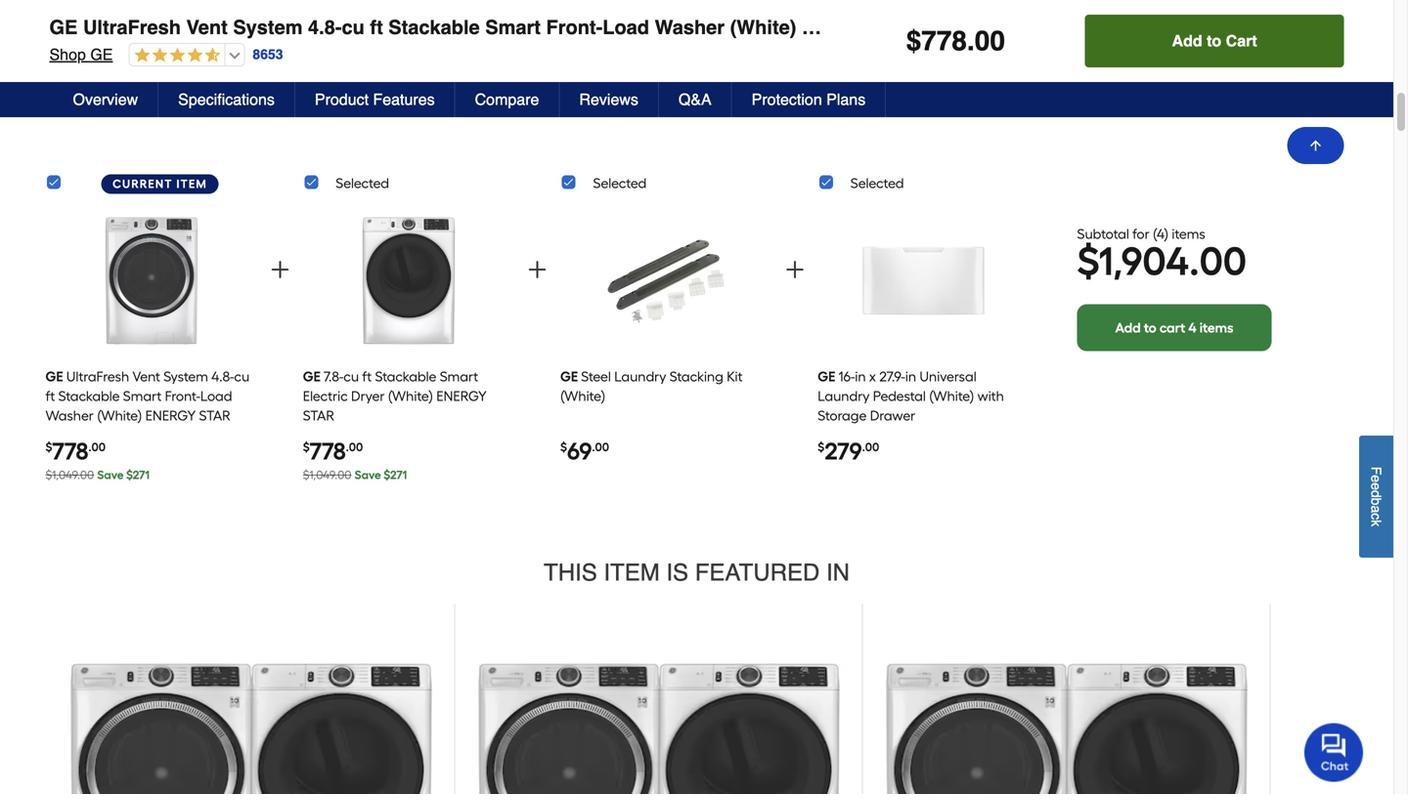 Task type: describe. For each thing, give the bounding box(es) containing it.
$ inside $ 69 .00
[[560, 441, 567, 455]]

protection plans
[[752, 90, 866, 109]]

add for add to cart
[[1172, 32, 1202, 50]]

f
[[1368, 467, 1384, 475]]

1 vertical spatial shop ge
[[49, 45, 113, 64]]

better together
[[555, 92, 760, 120]]

cart
[[1226, 32, 1257, 50]]

features
[[373, 90, 435, 109]]

0 vertical spatial 4.8-
[[308, 16, 342, 39]]

ge 7.8-cu ft stackable smart electric dryer (white) energy star image
[[345, 210, 472, 353]]

together
[[641, 92, 760, 120]]

add to cart button
[[1085, 15, 1344, 67]]

0 vertical spatial load
[[603, 16, 649, 39]]

this item is featured in
[[544, 560, 850, 587]]

of
[[1292, 0, 1304, 13]]

cu inside 7.8-cu ft stackable smart electric dryer (white) energy star
[[343, 369, 359, 385]]

778 for ultrafresh vent system 4.8-cu ft stackable smart front-load washer (white) energy star
[[52, 438, 88, 466]]

(
[[1153, 226, 1157, 242]]

1 horizontal spatial washer
[[655, 16, 725, 39]]

save for dryer
[[355, 469, 381, 483]]

electric
[[303, 388, 348, 405]]

energy inside 7.8-cu ft stackable smart electric dryer (white) energy star
[[436, 388, 487, 405]]

featured
[[695, 560, 820, 587]]

ft inside ultrafresh vent system 4.8-cu ft stackable smart front-load washer (white) energy star
[[45, 388, 55, 405]]

cart
[[1159, 320, 1185, 336]]

energy guide image
[[732, 27, 766, 51]]

2 in from the left
[[905, 369, 916, 385]]

selected for 279
[[850, 175, 904, 192]]

item
[[176, 177, 207, 191]]

4.8- inside ultrafresh vent system 4.8-cu ft stackable smart front-load washer (white) energy star
[[211, 369, 234, 385]]

store
[[1109, 0, 1140, 13]]

laundry inside "16-in x 27.9-in universal laundry pedestal (white) with storage drawer"
[[818, 388, 870, 405]]

return your new, unused item in-store or ship it back to us free of charge.
[[908, 0, 1304, 33]]

arrow up image
[[1308, 138, 1323, 154]]

ft inside 7.8-cu ft stackable smart electric dryer (white) energy star
[[362, 369, 372, 385]]

or
[[1143, 0, 1155, 13]]

dryer
[[351, 388, 385, 405]]

c
[[1368, 513, 1384, 520]]

1 selected from the left
[[336, 175, 389, 192]]

to for add to cart 4 items
[[1144, 320, 1156, 336]]

a
[[1368, 506, 1384, 513]]

)
[[1164, 226, 1168, 242]]

us
[[1247, 0, 1261, 13]]

0 vertical spatial 8653
[[247, 18, 277, 34]]

00
[[975, 25, 1005, 57]]

overview
[[73, 90, 138, 109]]

learn more
[[958, 17, 1028, 33]]

69
[[567, 438, 592, 466]]

universal
[[919, 369, 977, 385]]

$ 279 .00
[[818, 438, 879, 466]]

1 vertical spatial 8653
[[253, 47, 283, 62]]

k
[[1368, 520, 1384, 527]]

279 list item
[[818, 203, 1029, 493]]

selected for 69
[[593, 175, 647, 192]]

more
[[996, 17, 1028, 33]]

drawer
[[870, 408, 915, 425]]

overview button
[[53, 82, 159, 117]]

plus image for ultrafresh vent system 4.8-cu ft stackable smart front-load washer (white) energy star
[[268, 258, 292, 281]]

q&a
[[678, 90, 712, 109]]

add for add to cart 4 items
[[1115, 320, 1141, 336]]

item
[[1064, 0, 1090, 13]]

return
[[908, 0, 949, 13]]

for
[[1132, 226, 1150, 242]]

smart inside 7.8-cu ft stackable smart electric dryer (white) energy star
[[440, 369, 478, 385]]

$ 69 .00
[[560, 438, 609, 466]]

1 in from the left
[[855, 369, 866, 385]]

0 vertical spatial ultrafresh
[[83, 16, 181, 39]]

1 vertical spatial 4.6 stars image
[[129, 47, 220, 65]]

new,
[[984, 0, 1012, 13]]

.
[[967, 25, 975, 57]]

ultrafresh stackable smart front load washer & long vent electric dryer set with sanitize cycle  in white image
[[879, 605, 1270, 795]]

with
[[977, 388, 1004, 405]]

smart inside ultrafresh vent system 4.8-cu ft stackable smart front-load washer (white) energy star
[[123, 388, 162, 405]]

it
[[1188, 0, 1195, 13]]

this
[[544, 560, 597, 587]]

back
[[1199, 0, 1228, 13]]

f e e d b a c k
[[1368, 467, 1384, 527]]

b
[[1368, 498, 1384, 506]]

ge inside 279 list item
[[818, 369, 835, 385]]

steel
[[581, 369, 611, 385]]

specifications button
[[159, 82, 295, 117]]

product
[[315, 90, 369, 109]]

items inside subtotal for ( 4 ) items $ 1,904 .00
[[1172, 226, 1205, 242]]

protection
[[752, 90, 822, 109]]

subtotal
[[1077, 226, 1129, 242]]

free
[[1265, 0, 1289, 13]]

ge steel laundry stacking kit (white) image
[[603, 210, 730, 353]]

(white) inside steel laundry stacking kit (white)
[[560, 388, 605, 405]]

learn more link
[[958, 15, 1028, 35]]

charge.
[[908, 17, 954, 33]]

kit
[[727, 369, 743, 385]]

chat invite button image
[[1304, 723, 1364, 783]]

stacking
[[670, 369, 723, 385]]

compare button
[[455, 82, 560, 117]]

778 list item for current item
[[45, 203, 257, 493]]

$ inside $ 279 .00
[[818, 441, 825, 455]]

laundry inside steel laundry stacking kit (white)
[[614, 369, 666, 385]]

7.8-
[[324, 369, 343, 385]]

stackable inside ultrafresh vent system 4.8-cu ft stackable smart front-load washer (white) energy star
[[58, 388, 120, 405]]

ship
[[1159, 0, 1184, 13]]

plans
[[826, 90, 866, 109]]

is
[[666, 560, 688, 587]]

0 vertical spatial system
[[233, 16, 303, 39]]

2 horizontal spatial 778
[[921, 25, 967, 57]]

7.8-cu ft stackable smart electric dryer (white) energy star
[[303, 369, 487, 425]]

.00 inside subtotal for ( 4 ) items $ 1,904 .00
[[1189, 238, 1247, 285]]

16-
[[838, 369, 855, 385]]

product features button
[[295, 82, 455, 117]]

washer inside ultrafresh vent system 4.8-cu ft stackable smart front-load washer (white) energy star
[[45, 408, 94, 425]]

16-in x 27.9-in universal laundry pedestal (white) with storage drawer
[[818, 369, 1004, 425]]

(white) inside 7.8-cu ft stackable smart electric dryer (white) energy star
[[388, 388, 433, 405]]

current item
[[113, 177, 207, 191]]

d
[[1368, 491, 1384, 498]]

ultrafresh stackable smart front load washer & electric dryer set with sanitize cycle in white image
[[63, 605, 454, 795]]

cu right heart outline icon
[[342, 16, 365, 39]]

star inside ultrafresh vent system 4.8-cu ft stackable smart front-load washer (white) energy star
[[199, 408, 230, 425]]

$ 778 .00 for 7.8-cu ft stackable smart electric dryer (white) energy star
[[303, 438, 363, 466]]

ultrafresh stackable smart front load washer & gas dryer set with sanitize cycle in white image
[[471, 605, 862, 795]]

0 vertical spatial shop ge
[[44, 18, 107, 36]]

778 list item for selected
[[303, 203, 515, 493]]



Task type: vqa. For each thing, say whether or not it's contained in the screenshot.
seat
no



Task type: locate. For each thing, give the bounding box(es) containing it.
1 vertical spatial washer
[[45, 408, 94, 425]]

1 horizontal spatial save
[[355, 469, 381, 483]]

0 horizontal spatial $1,049.00
[[45, 469, 94, 483]]

1 vertical spatial laundry
[[818, 388, 870, 405]]

0 vertical spatial 4
[[1157, 226, 1164, 242]]

(white) inside ultrafresh vent system 4.8-cu ft stackable smart front-load washer (white) energy star
[[97, 408, 142, 425]]

in left x at the top right
[[855, 369, 866, 385]]

1 vertical spatial system
[[164, 369, 208, 385]]

product features
[[315, 90, 435, 109]]

front- inside ultrafresh vent system 4.8-cu ft stackable smart front-load washer (white) energy star
[[165, 388, 200, 405]]

shop ge
[[44, 18, 107, 36], [49, 45, 113, 64]]

271
[[133, 469, 150, 483], [390, 469, 407, 483]]

$ 778 . 00
[[906, 25, 1005, 57]]

1 horizontal spatial laundry
[[818, 388, 870, 405]]

add inside button
[[1172, 32, 1202, 50]]

steel laundry stacking kit (white)
[[560, 369, 743, 405]]

selected down product features button
[[336, 175, 389, 192]]

save
[[97, 469, 124, 483], [355, 469, 381, 483]]

0 horizontal spatial smart
[[123, 388, 162, 405]]

1 vertical spatial 4.8-
[[211, 369, 234, 385]]

0 horizontal spatial vent
[[133, 369, 160, 385]]

0 vertical spatial add
[[1172, 32, 1202, 50]]

1 horizontal spatial vent
[[186, 16, 228, 39]]

1 horizontal spatial 271
[[390, 469, 407, 483]]

add left cart
[[1115, 320, 1141, 336]]

vent
[[186, 16, 228, 39], [133, 369, 160, 385]]

2 vertical spatial smart
[[123, 388, 162, 405]]

69 list item
[[560, 203, 772, 493]]

laundry up storage
[[818, 388, 870, 405]]

1 horizontal spatial add
[[1172, 32, 1202, 50]]

0 horizontal spatial star
[[199, 408, 230, 425]]

0 horizontal spatial in
[[855, 369, 866, 385]]

2 vertical spatial energy
[[145, 408, 196, 425]]

add to cart
[[1172, 32, 1257, 50]]

system inside ultrafresh vent system 4.8-cu ft stackable smart front-load washer (white) energy star
[[164, 369, 208, 385]]

1 horizontal spatial 778
[[310, 438, 346, 466]]

$ inside subtotal for ( 4 ) items $ 1,904 .00
[[1077, 238, 1099, 285]]

0 horizontal spatial $ 778 .00
[[45, 438, 106, 466]]

1 plus image from the left
[[268, 258, 292, 281]]

ultrafresh inside ultrafresh vent system 4.8-cu ft stackable smart front-load washer (white) energy star
[[66, 369, 129, 385]]

items right the ")" at the top
[[1172, 226, 1205, 242]]

0 vertical spatial laundry
[[614, 369, 666, 385]]

vent up specifications
[[186, 16, 228, 39]]

stackable
[[388, 16, 480, 39], [375, 369, 436, 385], [58, 388, 120, 405]]

0 horizontal spatial 271
[[133, 469, 150, 483]]

0 horizontal spatial energy
[[145, 408, 196, 425]]

778 list item
[[45, 203, 257, 493], [303, 203, 515, 493]]

0 vertical spatial ft
[[370, 16, 383, 39]]

storage
[[818, 408, 867, 425]]

0 horizontal spatial add
[[1115, 320, 1141, 336]]

0 vertical spatial stackable
[[388, 16, 480, 39]]

0 horizontal spatial $1,049.00 save $ 271
[[45, 469, 150, 483]]

4.6 stars image
[[124, 18, 215, 36], [129, 47, 220, 65]]

in
[[855, 369, 866, 385], [905, 369, 916, 385]]

1 horizontal spatial $1,049.00
[[303, 469, 351, 483]]

selected down better
[[593, 175, 647, 192]]

0 vertical spatial vent
[[186, 16, 228, 39]]

protection plans button
[[732, 82, 886, 117]]

8653 left heart outline icon
[[247, 18, 277, 34]]

shop
[[44, 18, 80, 36], [49, 45, 86, 64]]

$1,049.00 save $ 271 down ultrafresh vent system 4.8-cu ft stackable smart front-load washer (white) energy star
[[45, 469, 150, 483]]

0 horizontal spatial to
[[1144, 320, 1156, 336]]

0 vertical spatial 4.6 stars image
[[124, 18, 215, 36]]

smart
[[485, 16, 541, 39], [440, 369, 478, 385], [123, 388, 162, 405]]

ultrafresh
[[83, 16, 181, 39], [66, 369, 129, 385]]

2 selected from the left
[[593, 175, 647, 192]]

(white)
[[730, 16, 796, 39], [388, 388, 433, 405], [560, 388, 605, 405], [929, 388, 974, 405], [97, 408, 142, 425]]

0 horizontal spatial load
[[200, 388, 232, 405]]

0 horizontal spatial 778
[[52, 438, 88, 466]]

1 vertical spatial ft
[[362, 369, 372, 385]]

1 vertical spatial ultrafresh
[[66, 369, 129, 385]]

4 inside subtotal for ( 4 ) items $ 1,904 .00
[[1157, 226, 1164, 242]]

271 down ultrafresh vent system 4.8-cu ft stackable smart front-load washer (white) energy star
[[133, 469, 150, 483]]

0 vertical spatial front-
[[546, 16, 603, 39]]

3 selected from the left
[[850, 175, 904, 192]]

1 horizontal spatial to
[[1207, 32, 1221, 50]]

1 vertical spatial items
[[1199, 320, 1233, 336]]

subtotal for ( 4 ) items $ 1,904 .00
[[1077, 226, 1247, 285]]

0 vertical spatial shop
[[44, 18, 80, 36]]

f e e d b a c k button
[[1359, 436, 1393, 558]]

to inside add to cart button
[[1207, 32, 1221, 50]]

8653 up specifications button
[[253, 47, 283, 62]]

(white) inside "16-in x 27.9-in universal laundry pedestal (white) with storage drawer"
[[929, 388, 974, 405]]

$1,049.00 save $ 271 down 'dryer'
[[303, 469, 407, 483]]

ge ultrafresh vent system 4.8-cu ft stackable smart front-load washer (white) energy star image
[[88, 210, 215, 353]]

laundry
[[614, 369, 666, 385], [818, 388, 870, 405]]

.00 down ultrafresh vent system 4.8-cu ft stackable smart front-load washer (white) energy star
[[88, 441, 106, 455]]

save down 'dryer'
[[355, 469, 381, 483]]

1 horizontal spatial plus image
[[526, 258, 549, 281]]

$1,049.00 save $ 271
[[45, 469, 150, 483], [303, 469, 407, 483]]

vent down ge ultrafresh vent system 4.8-cu ft stackable smart front-load washer (white) energy star image
[[133, 369, 160, 385]]

star
[[889, 16, 941, 39], [199, 408, 230, 425], [303, 408, 334, 425]]

plus image
[[268, 258, 292, 281], [526, 258, 549, 281]]

2 778 list item from the left
[[303, 203, 515, 493]]

system
[[233, 16, 303, 39], [164, 369, 208, 385]]

0 horizontal spatial 4
[[1157, 226, 1164, 242]]

$1,049.00
[[45, 469, 94, 483], [303, 469, 351, 483]]

x
[[869, 369, 876, 385]]

1 vertical spatial stackable
[[375, 369, 436, 385]]

cu up 'dryer'
[[343, 369, 359, 385]]

save for stackable
[[97, 469, 124, 483]]

pedestal
[[873, 388, 926, 405]]

1 horizontal spatial 778 list item
[[303, 203, 515, 493]]

0 horizontal spatial washer
[[45, 408, 94, 425]]

2 horizontal spatial selected
[[850, 175, 904, 192]]

e up "b"
[[1368, 483, 1384, 491]]

1 vertical spatial smart
[[440, 369, 478, 385]]

0 vertical spatial to
[[1232, 0, 1243, 13]]

star inside 7.8-cu ft stackable smart electric dryer (white) energy star
[[303, 408, 334, 425]]

in-
[[1094, 0, 1109, 13]]

1 vertical spatial add
[[1115, 320, 1141, 336]]

q&a button
[[659, 82, 732, 117]]

279
[[825, 438, 862, 466]]

2 save from the left
[[355, 469, 381, 483]]

2 271 from the left
[[390, 469, 407, 483]]

ge
[[49, 16, 78, 39], [84, 18, 107, 36], [90, 45, 113, 64], [45, 369, 63, 385], [303, 369, 321, 385], [560, 369, 578, 385], [818, 369, 835, 385]]

1 vertical spatial load
[[200, 388, 232, 405]]

front-
[[546, 16, 603, 39], [165, 388, 200, 405]]

to inside return your new, unused item in-store or ship it back to us free of charge.
[[1232, 0, 1243, 13]]

e up d
[[1368, 475, 1384, 483]]

271 for smart
[[133, 469, 150, 483]]

2 vertical spatial stackable
[[58, 388, 120, 405]]

0 vertical spatial items
[[1172, 226, 1205, 242]]

1 horizontal spatial load
[[603, 16, 649, 39]]

1 vertical spatial to
[[1207, 32, 1221, 50]]

0 vertical spatial smart
[[485, 16, 541, 39]]

271 for (white)
[[390, 469, 407, 483]]

2 horizontal spatial energy
[[802, 16, 884, 39]]

778 down electric
[[310, 438, 346, 466]]

add down it
[[1172, 32, 1202, 50]]

2 $ 778 .00 from the left
[[303, 438, 363, 466]]

778
[[921, 25, 967, 57], [52, 438, 88, 466], [310, 438, 346, 466]]

.00 right the ")" at the top
[[1189, 238, 1247, 285]]

energy inside ultrafresh vent system 4.8-cu ft stackable smart front-load washer (white) energy star
[[145, 408, 196, 425]]

$ 778 .00 for ultrafresh vent system 4.8-cu ft stackable smart front-load washer (white) energy star
[[45, 438, 106, 466]]

.00 inside $ 279 .00
[[862, 441, 879, 455]]

heart outline image
[[298, 15, 321, 39]]

1 save from the left
[[97, 469, 124, 483]]

better
[[555, 92, 636, 120]]

cu
[[342, 16, 365, 39], [234, 369, 249, 385], [343, 369, 359, 385]]

current
[[113, 177, 173, 191]]

2 horizontal spatial smart
[[485, 16, 541, 39]]

4 for add to cart 4 items
[[1188, 320, 1196, 336]]

1 $1,049.00 save $ 271 from the left
[[45, 469, 150, 483]]

8653
[[247, 18, 277, 34], [253, 47, 283, 62]]

1 vertical spatial front-
[[165, 388, 200, 405]]

0 vertical spatial energy
[[802, 16, 884, 39]]

$1,049.00 for 7.8-cu ft stackable smart electric dryer (white) energy star
[[303, 469, 351, 483]]

$ 778 .00 down electric
[[303, 438, 363, 466]]

.00 down drawer
[[862, 441, 879, 455]]

1 horizontal spatial $1,049.00 save $ 271
[[303, 469, 407, 483]]

learn
[[958, 17, 993, 33]]

to for add to cart
[[1207, 32, 1221, 50]]

laundry right steel on the left
[[614, 369, 666, 385]]

compare
[[475, 90, 539, 109]]

27.9-
[[879, 369, 905, 385]]

item number 1 6 3 9 5 2 5 and model number g f w 5 5 0 s s n w w element
[[44, 0, 1350, 10]]

reviews
[[579, 90, 638, 109]]

add to cart 4 items
[[1115, 320, 1233, 336]]

2 $1,049.00 save $ 271 from the left
[[303, 469, 407, 483]]

4 for subtotal for ( 4 ) items $ 1,904 .00
[[1157, 226, 1164, 242]]

save down ultrafresh vent system 4.8-cu ft stackable smart front-load washer (white) energy star
[[97, 469, 124, 483]]

add to cart 4 items link
[[1077, 305, 1272, 351]]

0 horizontal spatial system
[[164, 369, 208, 385]]

$ 778 .00
[[45, 438, 106, 466], [303, 438, 363, 466]]

in up "pedestal"
[[905, 369, 916, 385]]

1 778 list item from the left
[[45, 203, 257, 493]]

2 horizontal spatial to
[[1232, 0, 1243, 13]]

1 horizontal spatial 4
[[1188, 320, 1196, 336]]

$
[[906, 25, 921, 57], [1077, 238, 1099, 285], [45, 441, 52, 455], [303, 441, 310, 455], [560, 441, 567, 455], [818, 441, 825, 455], [126, 469, 133, 483], [384, 469, 390, 483]]

1 $ 778 .00 from the left
[[45, 438, 106, 466]]

your
[[953, 0, 980, 13]]

washer
[[655, 16, 725, 39], [45, 408, 94, 425]]

.00 inside $ 69 .00
[[592, 441, 609, 455]]

items right cart
[[1199, 320, 1233, 336]]

$ 778 .00 down ultrafresh vent system 4.8-cu ft stackable smart front-load washer (white) energy star
[[45, 438, 106, 466]]

ge inside 69 list item
[[560, 369, 578, 385]]

778 down return
[[921, 25, 967, 57]]

4 right the for
[[1157, 226, 1164, 242]]

0 vertical spatial washer
[[655, 16, 725, 39]]

load inside ultrafresh vent system 4.8-cu ft stackable smart front-load washer (white) energy star
[[200, 388, 232, 405]]

1 horizontal spatial in
[[905, 369, 916, 385]]

0 horizontal spatial front-
[[165, 388, 200, 405]]

778 for 7.8-cu ft stackable smart electric dryer (white) energy star
[[310, 438, 346, 466]]

ultrafresh vent system 4.8-cu ft stackable smart front-load washer (white) energy star
[[45, 369, 249, 425]]

1 $1,049.00 from the left
[[45, 469, 94, 483]]

2 plus image from the left
[[526, 258, 549, 281]]

energy
[[802, 16, 884, 39], [436, 388, 487, 405], [145, 408, 196, 425]]

unused
[[1015, 0, 1060, 13]]

0 horizontal spatial selected
[[336, 175, 389, 192]]

0 horizontal spatial laundry
[[614, 369, 666, 385]]

ge 16-in x 27.9-in universal laundry pedestal (white) with storage drawer image
[[860, 210, 987, 353]]

.00 down steel on the left
[[592, 441, 609, 455]]

0 horizontal spatial save
[[97, 469, 124, 483]]

cu left '7.8-' at the top
[[234, 369, 249, 385]]

1 horizontal spatial star
[[303, 408, 334, 425]]

better together heading
[[44, 91, 1272, 122]]

plus image
[[783, 258, 807, 281]]

plus image for 7.8-cu ft stackable smart electric dryer (white) energy star
[[526, 258, 549, 281]]

ge ultrafresh vent system 4.8-cu ft stackable smart front-load washer (white) energy star
[[49, 16, 941, 39]]

stackable inside 7.8-cu ft stackable smart electric dryer (white) energy star
[[375, 369, 436, 385]]

selected down plans in the right top of the page
[[850, 175, 904, 192]]

1 horizontal spatial smart
[[440, 369, 478, 385]]

e
[[1368, 475, 1384, 483], [1368, 483, 1384, 491]]

item
[[604, 560, 660, 587]]

1 vertical spatial energy
[[436, 388, 487, 405]]

reviews button
[[560, 82, 659, 117]]

1,904
[[1099, 238, 1189, 285]]

$1,049.00 for ultrafresh vent system 4.8-cu ft stackable smart front-load washer (white) energy star
[[45, 469, 94, 483]]

to inside add to cart 4 items link
[[1144, 320, 1156, 336]]

4 right cart
[[1188, 320, 1196, 336]]

271 down 7.8-cu ft stackable smart electric dryer (white) energy star
[[390, 469, 407, 483]]

2 horizontal spatial star
[[889, 16, 941, 39]]

778 down ultrafresh vent system 4.8-cu ft stackable smart front-load washer (white) energy star
[[52, 438, 88, 466]]

1 vertical spatial shop
[[49, 45, 86, 64]]

1 horizontal spatial energy
[[436, 388, 487, 405]]

$1,049.00 save $ 271 for dryer
[[303, 469, 407, 483]]

1 vertical spatial 4
[[1188, 320, 1196, 336]]

1 horizontal spatial $ 778 .00
[[303, 438, 363, 466]]

$1,049.00 save $ 271 for stackable
[[45, 469, 150, 483]]

1 271 from the left
[[133, 469, 150, 483]]

vent inside ultrafresh vent system 4.8-cu ft stackable smart front-load washer (white) energy star
[[133, 369, 160, 385]]

4.8-
[[308, 16, 342, 39], [211, 369, 234, 385]]

1 e from the top
[[1368, 475, 1384, 483]]

2 e from the top
[[1368, 483, 1384, 491]]

items inside add to cart 4 items link
[[1199, 320, 1233, 336]]

1 horizontal spatial 4.8-
[[308, 16, 342, 39]]

1 vertical spatial vent
[[133, 369, 160, 385]]

in
[[826, 560, 850, 587]]

specifications
[[178, 90, 275, 109]]

.00 down 'dryer'
[[346, 441, 363, 455]]

1 horizontal spatial selected
[[593, 175, 647, 192]]

1 horizontal spatial front-
[[546, 16, 603, 39]]

2 vertical spatial ft
[[45, 388, 55, 405]]

0 horizontal spatial 4.8-
[[211, 369, 234, 385]]

2 vertical spatial to
[[1144, 320, 1156, 336]]

0 horizontal spatial plus image
[[268, 258, 292, 281]]

2 $1,049.00 from the left
[[303, 469, 351, 483]]

cu inside ultrafresh vent system 4.8-cu ft stackable smart front-load washer (white) energy star
[[234, 369, 249, 385]]

1 horizontal spatial system
[[233, 16, 303, 39]]

0 horizontal spatial 778 list item
[[45, 203, 257, 493]]



